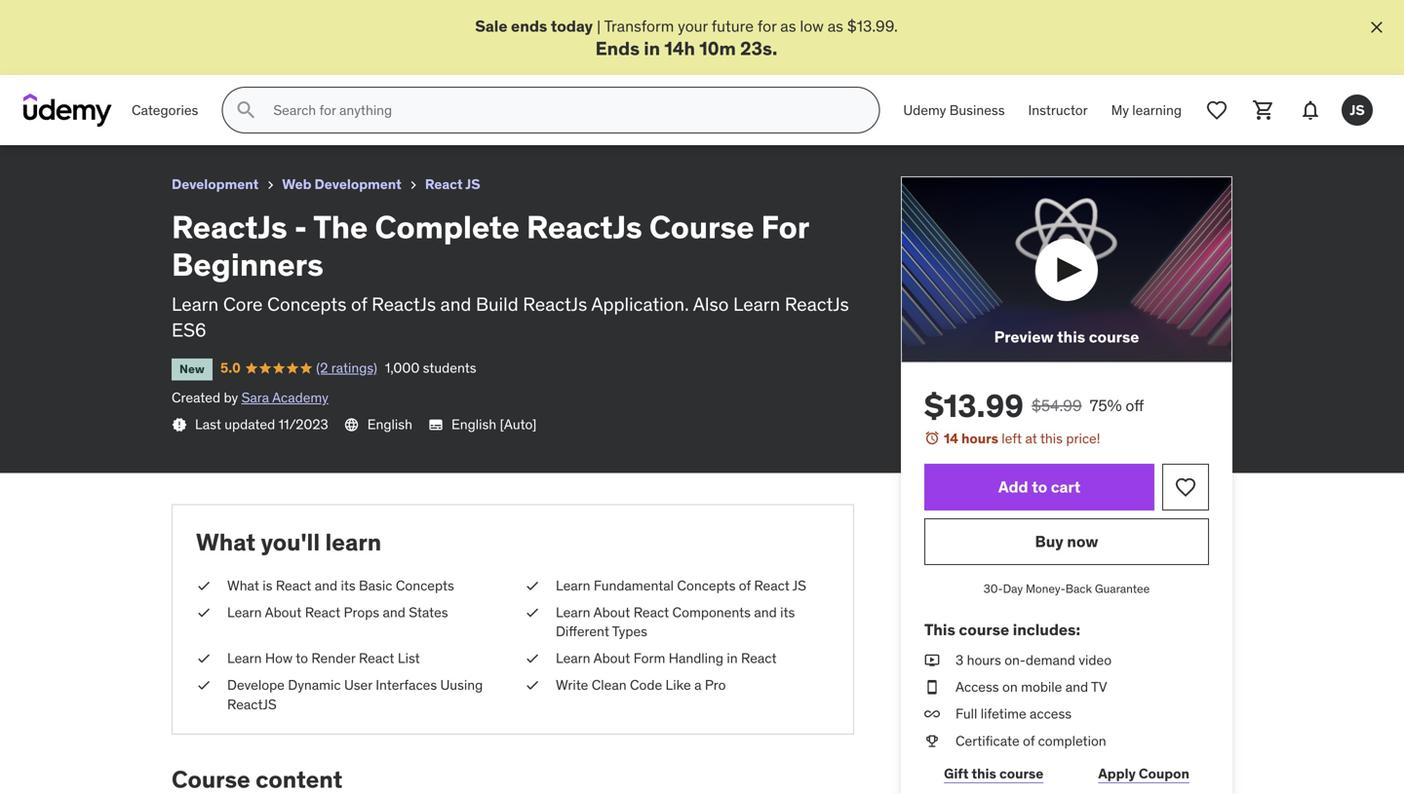 Task type: vqa. For each thing, say whether or not it's contained in the screenshot.
and inside the Learn About React Components and its Different Types
yes



Task type: describe. For each thing, give the bounding box(es) containing it.
submit search image
[[234, 99, 258, 122]]

dynamic
[[288, 677, 341, 695]]

ratings)
[[331, 359, 377, 377]]

created
[[172, 389, 220, 407]]

.
[[772, 36, 778, 60]]

preview this course button
[[901, 177, 1233, 363]]

your
[[678, 16, 708, 36]]

handling
[[669, 650, 724, 668]]

is
[[263, 577, 273, 595]]

course content
[[172, 765, 343, 795]]

1 horizontal spatial of
[[739, 577, 751, 595]]

low
[[800, 16, 824, 36]]

types
[[612, 623, 647, 641]]

course for gift this course
[[1000, 766, 1044, 783]]

what is react and its basic concepts
[[227, 577, 454, 595]]

and left tv
[[1066, 679, 1088, 696]]

es6
[[172, 318, 206, 342]]

lifetime
[[981, 706, 1027, 723]]

14
[[944, 430, 958, 448]]

what for what is react and its basic concepts
[[227, 577, 259, 595]]

add to cart
[[998, 477, 1081, 497]]

js link
[[1334, 87, 1381, 134]]

development link
[[172, 173, 259, 197]]

xsmall image for certificate of completion
[[924, 732, 940, 751]]

xsmall image for learn about react components and its different types
[[525, 604, 540, 623]]

to inside button
[[1032, 477, 1047, 497]]

like
[[666, 677, 691, 695]]

1 as from the left
[[780, 16, 796, 36]]

english for english [auto]
[[451, 416, 496, 433]]

30-day money-back guarantee
[[984, 582, 1150, 597]]

gift
[[944, 766, 969, 783]]

different
[[556, 623, 609, 641]]

1 vertical spatial this
[[1040, 430, 1063, 448]]

fundamental
[[594, 577, 674, 595]]

$13.99.
[[847, 16, 898, 36]]

students
[[423, 359, 477, 377]]

react js link
[[425, 173, 480, 197]]

reactjs down for
[[785, 292, 849, 316]]

$13.99
[[924, 387, 1024, 426]]

close image
[[1367, 18, 1387, 37]]

Search for anything text field
[[269, 94, 856, 127]]

buy now
[[1035, 532, 1098, 552]]

by
[[224, 389, 238, 407]]

add to cart button
[[924, 464, 1155, 511]]

basic
[[359, 577, 392, 595]]

you'll
[[261, 528, 320, 557]]

xsmall image for develope dynamic user interfaces uusing reactjs
[[196, 677, 212, 696]]

1 vertical spatial course
[[959, 620, 1009, 640]]

1,000
[[385, 359, 420, 377]]

demand
[[1026, 652, 1075, 669]]

user
[[344, 677, 372, 695]]

add
[[998, 477, 1028, 497]]

xsmall image for learn how to render react list
[[196, 650, 212, 669]]

last
[[195, 416, 221, 433]]

uusing
[[440, 677, 483, 695]]

preview
[[994, 327, 1054, 347]]

xsmall image for 3 hours on-demand video
[[924, 651, 940, 671]]

this for preview this course
[[1057, 327, 1085, 347]]

learn about react props and states
[[227, 604, 448, 622]]

0 horizontal spatial to
[[296, 650, 308, 668]]

about for learn about form handling in react
[[593, 650, 630, 668]]

code
[[630, 677, 662, 695]]

in inside the sale ends today | transform your future for as low as $13.99. ends in 14h 10m 23s .
[[644, 36, 660, 60]]

apply coupon button
[[1079, 755, 1209, 794]]

back
[[1066, 582, 1092, 597]]

1 horizontal spatial concepts
[[396, 577, 454, 595]]

sale
[[475, 16, 508, 36]]

last updated 11/2023
[[195, 416, 328, 433]]

video
[[1079, 652, 1112, 669]]

list
[[398, 650, 420, 668]]

gift this course
[[944, 766, 1044, 783]]

includes:
[[1013, 620, 1080, 640]]

coupon
[[1139, 766, 1190, 783]]

cart
[[1051, 477, 1081, 497]]

learn fundamental concepts of react js
[[556, 577, 806, 595]]

xsmall image for full lifetime access
[[924, 705, 940, 724]]

my learning
[[1111, 101, 1182, 119]]

guarantee
[[1095, 582, 1150, 597]]

xsmall image for learn fundamental concepts of react js
[[525, 577, 540, 596]]

clean
[[592, 677, 627, 695]]

react js
[[425, 176, 480, 193]]

for
[[761, 208, 809, 247]]

how
[[265, 650, 293, 668]]

preview this course
[[994, 327, 1139, 347]]

2 horizontal spatial concepts
[[677, 577, 736, 595]]

now
[[1067, 532, 1098, 552]]

develope dynamic user interfaces uusing reactjs
[[227, 677, 483, 714]]

course for preview this course
[[1089, 327, 1139, 347]]

1 horizontal spatial wishlist image
[[1205, 99, 1229, 122]]

xsmall image for access on mobile and tv
[[924, 678, 940, 697]]

learn for learn how to render react list
[[227, 650, 262, 668]]

learn for learn about react components and its different types
[[556, 604, 591, 622]]

xsmall image for what is react and its basic concepts
[[196, 577, 212, 596]]

for
[[758, 16, 777, 36]]

this
[[924, 620, 956, 640]]

xsmall image left web
[[263, 178, 278, 193]]

and inside reactjs - the complete reactjs course for beginners learn core concepts of reactjs and build reactjs application. also learn reactjs es6
[[440, 292, 471, 316]]

notifications image
[[1299, 99, 1322, 122]]

states
[[409, 604, 448, 622]]

money-
[[1026, 582, 1066, 597]]

what you'll learn
[[196, 528, 382, 557]]

sara academy link
[[241, 389, 329, 407]]

this course includes:
[[924, 620, 1080, 640]]

$13.99 $54.99 75% off
[[924, 387, 1144, 426]]

off
[[1126, 396, 1144, 416]]

ends
[[595, 36, 640, 60]]

0 horizontal spatial js
[[465, 176, 480, 193]]



Task type: locate. For each thing, give the bounding box(es) containing it.
instructor
[[1028, 101, 1088, 119]]

created by sara academy
[[172, 389, 329, 407]]

content
[[256, 765, 343, 795]]

apply
[[1098, 766, 1136, 783]]

its left basic
[[341, 577, 356, 595]]

xsmall image left react js link
[[405, 178, 421, 193]]

of inside reactjs - the complete reactjs course for beginners learn core concepts of reactjs and build reactjs application. also learn reactjs es6
[[351, 292, 367, 316]]

1 english from the left
[[367, 416, 412, 433]]

course down certificate of completion
[[1000, 766, 1044, 783]]

future
[[712, 16, 754, 36]]

0 vertical spatial what
[[196, 528, 256, 557]]

xsmall image for learn about form handling in react
[[525, 650, 540, 669]]

mobile
[[1021, 679, 1062, 696]]

course inside button
[[1089, 327, 1139, 347]]

[auto]
[[500, 416, 537, 433]]

of up components
[[739, 577, 751, 595]]

14 hours left at this price!
[[944, 430, 1100, 448]]

sale ends today | transform your future for as low as $13.99. ends in 14h 10m 23s .
[[475, 16, 898, 60]]

what left the you'll at left
[[196, 528, 256, 557]]

1 vertical spatial js
[[465, 176, 480, 193]]

xsmall image left the is
[[196, 577, 212, 596]]

course up 75%
[[1089, 327, 1139, 347]]

0 horizontal spatial course
[[172, 765, 250, 795]]

2 as from the left
[[828, 16, 843, 36]]

hours right the 14
[[962, 430, 999, 448]]

in down transform
[[644, 36, 660, 60]]

as right "low"
[[828, 16, 843, 36]]

hours for 14
[[962, 430, 999, 448]]

2 development from the left
[[315, 176, 402, 193]]

2 horizontal spatial of
[[1023, 733, 1035, 750]]

1 vertical spatial to
[[296, 650, 308, 668]]

ends
[[511, 16, 547, 36]]

on
[[1002, 679, 1018, 696]]

3
[[956, 652, 964, 669]]

wishlist image
[[1205, 99, 1229, 122], [1174, 476, 1198, 499]]

complete
[[375, 208, 520, 247]]

reactjs up application.
[[527, 208, 642, 247]]

its inside learn about react components and its different types
[[780, 604, 795, 622]]

development down submit search icon
[[172, 176, 259, 193]]

0 vertical spatial course
[[1089, 327, 1139, 347]]

development up the
[[315, 176, 402, 193]]

form
[[634, 650, 665, 668]]

xsmall image for write clean code like a pro
[[525, 677, 540, 696]]

english for english
[[367, 416, 412, 433]]

1 vertical spatial what
[[227, 577, 259, 595]]

2 vertical spatial of
[[1023, 733, 1035, 750]]

0 horizontal spatial of
[[351, 292, 367, 316]]

and right components
[[754, 604, 777, 622]]

learn about form handling in react
[[556, 650, 777, 668]]

what left the is
[[227, 577, 259, 595]]

learn for learn about react props and states
[[227, 604, 262, 622]]

xsmall image left certificate
[[924, 732, 940, 751]]

xsmall image
[[525, 577, 540, 596], [196, 604, 212, 623], [525, 604, 540, 623], [196, 650, 212, 669], [525, 650, 540, 669], [924, 651, 940, 671], [525, 677, 540, 696]]

my learning link
[[1100, 87, 1194, 134]]

1,000 students
[[385, 359, 477, 377]]

0 horizontal spatial as
[[780, 16, 796, 36]]

learn for learn fundamental concepts of react js
[[556, 577, 591, 595]]

0 horizontal spatial in
[[644, 36, 660, 60]]

1 vertical spatial course
[[172, 765, 250, 795]]

development inside 'web development' link
[[315, 176, 402, 193]]

2 vertical spatial js
[[793, 577, 806, 595]]

categories button
[[120, 87, 210, 134]]

beginners
[[172, 245, 324, 284]]

concepts right core
[[267, 292, 347, 316]]

to left "cart"
[[1032, 477, 1047, 497]]

5.0
[[220, 359, 241, 377]]

course language image
[[344, 417, 360, 433]]

and right the props
[[383, 604, 406, 622]]

1 vertical spatial wishlist image
[[1174, 476, 1198, 499]]

course
[[649, 208, 754, 247], [172, 765, 250, 795]]

reactjs right build
[[523, 292, 587, 316]]

what for what you'll learn
[[196, 528, 256, 557]]

1 horizontal spatial to
[[1032, 477, 1047, 497]]

0 vertical spatial course
[[649, 208, 754, 247]]

0 horizontal spatial development
[[172, 176, 259, 193]]

learn how to render react list
[[227, 650, 420, 668]]

certificate
[[956, 733, 1020, 750]]

concepts up states
[[396, 577, 454, 595]]

english
[[367, 416, 412, 433], [451, 416, 496, 433]]

1 horizontal spatial course
[[649, 208, 754, 247]]

14h 10m 23s
[[664, 36, 772, 60]]

as right for
[[780, 16, 796, 36]]

concepts up components
[[677, 577, 736, 595]]

udemy business link
[[892, 87, 1017, 134]]

web development link
[[282, 173, 402, 197]]

tv
[[1091, 679, 1107, 696]]

my
[[1111, 101, 1129, 119]]

and
[[440, 292, 471, 316], [315, 577, 337, 595], [383, 604, 406, 622], [754, 604, 777, 622], [1066, 679, 1088, 696]]

interfaces
[[376, 677, 437, 695]]

hours right 3
[[967, 652, 1001, 669]]

and inside learn about react components and its different types
[[754, 604, 777, 622]]

0 horizontal spatial wishlist image
[[1174, 476, 1198, 499]]

core
[[223, 292, 263, 316]]

full
[[956, 706, 977, 723]]

about for learn about react props and states
[[265, 604, 302, 622]]

concepts inside reactjs - the complete reactjs course for beginners learn core concepts of reactjs and build reactjs application. also learn reactjs es6
[[267, 292, 347, 316]]

price!
[[1066, 430, 1100, 448]]

left
[[1002, 430, 1022, 448]]

0 vertical spatial in
[[644, 36, 660, 60]]

english right course language image
[[367, 416, 412, 433]]

|
[[597, 16, 601, 36]]

-
[[294, 208, 307, 247]]

to right how
[[296, 650, 308, 668]]

the
[[313, 208, 368, 247]]

access
[[956, 679, 999, 696]]

about inside learn about react components and its different types
[[593, 604, 630, 622]]

xsmall image for last updated 11/2023
[[172, 417, 187, 433]]

apply coupon
[[1098, 766, 1190, 783]]

development
[[172, 176, 259, 193], [315, 176, 402, 193]]

reactjs up 1,000
[[372, 292, 436, 316]]

new
[[179, 362, 205, 377]]

react inside learn about react components and its different types
[[634, 604, 669, 622]]

0 vertical spatial to
[[1032, 477, 1047, 497]]

1 horizontal spatial in
[[727, 650, 738, 668]]

(2
[[316, 359, 328, 377]]

0 horizontal spatial its
[[341, 577, 356, 595]]

2 horizontal spatial js
[[1350, 101, 1365, 119]]

reactjs down development link
[[172, 208, 287, 247]]

alarm image
[[924, 430, 940, 446]]

full lifetime access
[[956, 706, 1072, 723]]

today
[[551, 16, 593, 36]]

1 vertical spatial hours
[[967, 652, 1001, 669]]

what
[[196, 528, 256, 557], [227, 577, 259, 595]]

business
[[950, 101, 1005, 119]]

2 vertical spatial course
[[1000, 766, 1044, 783]]

0 vertical spatial js
[[1350, 101, 1365, 119]]

0 horizontal spatial english
[[367, 416, 412, 433]]

course inside reactjs - the complete reactjs course for beginners learn core concepts of reactjs and build reactjs application. also learn reactjs es6
[[649, 208, 754, 247]]

xsmall image for learn about react props and states
[[196, 604, 212, 623]]

30-
[[984, 582, 1003, 597]]

0 vertical spatial this
[[1057, 327, 1085, 347]]

course
[[1089, 327, 1139, 347], [959, 620, 1009, 640], [1000, 766, 1044, 783]]

pro
[[705, 677, 726, 695]]

1 development from the left
[[172, 176, 259, 193]]

1 horizontal spatial its
[[780, 604, 795, 622]]

in right handling
[[727, 650, 738, 668]]

0 vertical spatial its
[[341, 577, 356, 595]]

english right closed captions icon
[[451, 416, 496, 433]]

this inside button
[[1057, 327, 1085, 347]]

day
[[1003, 582, 1023, 597]]

xsmall image
[[263, 178, 278, 193], [405, 178, 421, 193], [172, 417, 187, 433], [196, 577, 212, 596], [196, 677, 212, 696], [924, 678, 940, 697], [924, 705, 940, 724], [924, 732, 940, 751]]

this right preview
[[1057, 327, 1085, 347]]

about down the is
[[265, 604, 302, 622]]

access on mobile and tv
[[956, 679, 1107, 696]]

as
[[780, 16, 796, 36], [828, 16, 843, 36]]

about up types
[[593, 604, 630, 622]]

11/2023
[[279, 416, 328, 433]]

shopping cart with 0 items image
[[1252, 99, 1276, 122]]

buy
[[1035, 532, 1064, 552]]

at
[[1025, 430, 1037, 448]]

instructor link
[[1017, 87, 1100, 134]]

0 vertical spatial wishlist image
[[1205, 99, 1229, 122]]

course up also at the top of page
[[649, 208, 754, 247]]

and up learn about react props and states
[[315, 577, 337, 595]]

75%
[[1090, 396, 1122, 416]]

1 horizontal spatial english
[[451, 416, 496, 433]]

xsmall image left full
[[924, 705, 940, 724]]

about up clean
[[593, 650, 630, 668]]

2 english from the left
[[451, 416, 496, 433]]

closed captions image
[[428, 417, 444, 433]]

learn for learn about form handling in react
[[556, 650, 591, 668]]

xsmall image left develope
[[196, 677, 212, 696]]

transform
[[604, 16, 674, 36]]

to
[[1032, 477, 1047, 497], [296, 650, 308, 668]]

3 hours on-demand video
[[956, 652, 1112, 669]]

1 horizontal spatial as
[[828, 16, 843, 36]]

its right components
[[780, 604, 795, 622]]

0 horizontal spatial concepts
[[267, 292, 347, 316]]

0 vertical spatial hours
[[962, 430, 999, 448]]

this right at
[[1040, 430, 1063, 448]]

1 vertical spatial in
[[727, 650, 738, 668]]

xsmall image left last
[[172, 417, 187, 433]]

1 horizontal spatial js
[[793, 577, 806, 595]]

course up 3
[[959, 620, 1009, 640]]

and left build
[[440, 292, 471, 316]]

props
[[344, 604, 379, 622]]

this right gift
[[972, 766, 996, 783]]

of up ratings)
[[351, 292, 367, 316]]

certificate of completion
[[956, 733, 1106, 750]]

udemy image
[[23, 94, 112, 127]]

application.
[[591, 292, 689, 316]]

of down the full lifetime access at the right bottom
[[1023, 733, 1035, 750]]

xsmall image left the "access"
[[924, 678, 940, 697]]

render
[[311, 650, 356, 668]]

1 vertical spatial its
[[780, 604, 795, 622]]

buy now button
[[924, 519, 1209, 566]]

1 horizontal spatial development
[[315, 176, 402, 193]]

0 vertical spatial of
[[351, 292, 367, 316]]

1 vertical spatial of
[[739, 577, 751, 595]]

2 vertical spatial this
[[972, 766, 996, 783]]

this
[[1057, 327, 1085, 347], [1040, 430, 1063, 448], [972, 766, 996, 783]]

its
[[341, 577, 356, 595], [780, 604, 795, 622]]

learn inside learn about react components and its different types
[[556, 604, 591, 622]]

about for learn about react components and its different types
[[593, 604, 630, 622]]

course down "reactjs"
[[172, 765, 250, 795]]

this for gift this course
[[972, 766, 996, 783]]

hours for 3
[[967, 652, 1001, 669]]

components
[[672, 604, 751, 622]]

english [auto]
[[451, 416, 537, 433]]



